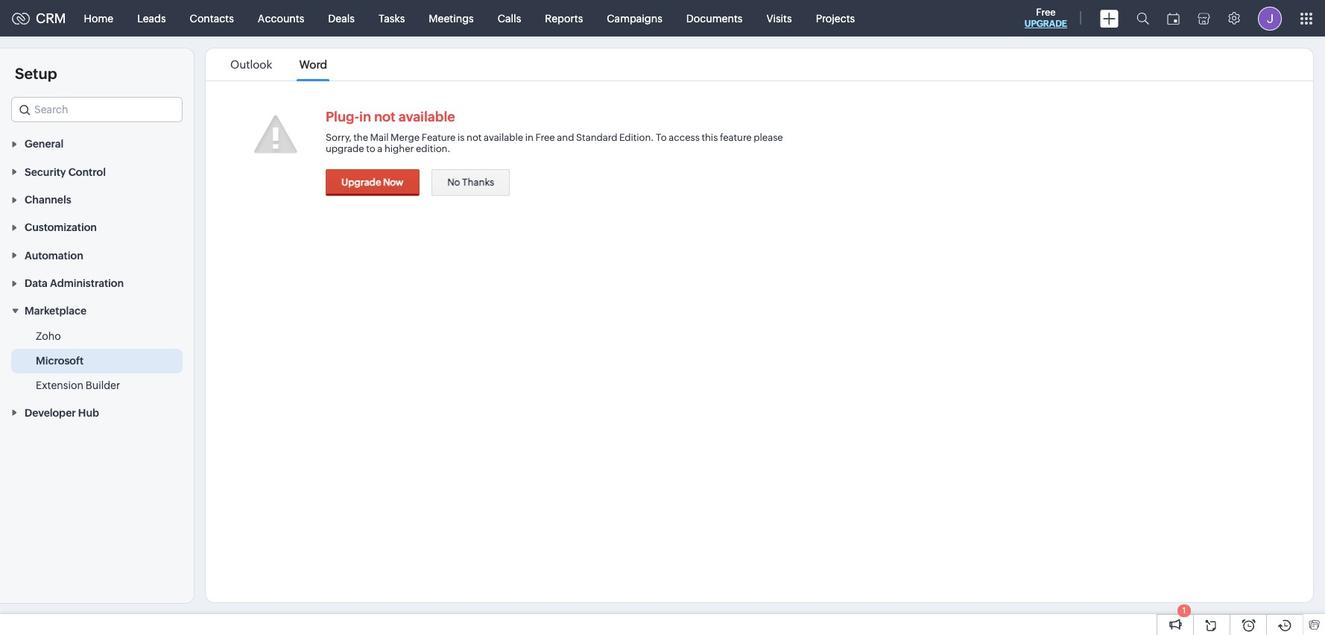 Task type: vqa. For each thing, say whether or not it's contained in the screenshot.
this
yes



Task type: locate. For each thing, give the bounding box(es) containing it.
upgrade
[[326, 143, 364, 154]]

channels button
[[0, 185, 194, 213]]

is
[[458, 132, 465, 143]]

security control button
[[0, 158, 194, 185]]

accounts link
[[246, 0, 316, 36]]

please
[[754, 132, 784, 143]]

create menu image
[[1101, 9, 1119, 27]]

not up mail
[[374, 109, 396, 125]]

home link
[[72, 0, 125, 36]]

word link
[[297, 58, 330, 71]]

1 horizontal spatial available
[[484, 132, 524, 143]]

0 vertical spatial not
[[374, 109, 396, 125]]

campaigns link
[[595, 0, 675, 36]]

to
[[656, 132, 667, 143]]

accounts
[[258, 12, 305, 24]]

outlook
[[230, 58, 272, 71]]

tasks
[[379, 12, 405, 24]]

search element
[[1128, 0, 1159, 37]]

1 vertical spatial free
[[536, 132, 555, 143]]

available right is
[[484, 132, 524, 143]]

None field
[[11, 97, 183, 122]]

and
[[557, 132, 575, 143]]

visits link
[[755, 0, 804, 36]]

available up feature
[[399, 109, 455, 125]]

projects link
[[804, 0, 867, 36]]

1 vertical spatial available
[[484, 132, 524, 143]]

free left and
[[536, 132, 555, 143]]

zoho
[[36, 331, 61, 343]]

1 vertical spatial not
[[467, 132, 482, 143]]

not
[[374, 109, 396, 125], [467, 132, 482, 143]]

calendar image
[[1168, 12, 1181, 24]]

merge
[[391, 132, 420, 143]]

deals link
[[316, 0, 367, 36]]

in
[[360, 109, 371, 125], [525, 132, 534, 143]]

0 vertical spatial free
[[1037, 7, 1056, 18]]

0 horizontal spatial free
[[536, 132, 555, 143]]

security control
[[25, 166, 106, 178]]

campaigns
[[607, 12, 663, 24]]

not right is
[[467, 132, 482, 143]]

feature
[[720, 132, 752, 143]]

security
[[25, 166, 66, 178]]

builder
[[86, 380, 120, 392]]

in up the
[[360, 109, 371, 125]]

free
[[1037, 7, 1056, 18], [536, 132, 555, 143]]

microsoft link
[[36, 354, 84, 369]]

calls
[[498, 12, 521, 24]]

edition.
[[416, 143, 451, 154]]

0 vertical spatial available
[[399, 109, 455, 125]]

to
[[366, 143, 376, 154]]

in left and
[[525, 132, 534, 143]]

administration
[[50, 277, 124, 289]]

setup
[[15, 65, 57, 82]]

general button
[[0, 130, 194, 158]]

0 vertical spatial in
[[360, 109, 371, 125]]

1 horizontal spatial not
[[467, 132, 482, 143]]

access
[[669, 132, 700, 143]]

developer
[[25, 407, 76, 419]]

data administration button
[[0, 269, 194, 297]]

list
[[217, 48, 341, 81]]

general
[[25, 138, 64, 150]]

developer hub
[[25, 407, 99, 419]]

visits
[[767, 12, 792, 24]]

free up upgrade
[[1037, 7, 1056, 18]]

1 horizontal spatial in
[[525, 132, 534, 143]]

search image
[[1137, 12, 1150, 25]]

upgrade
[[1025, 19, 1068, 29]]

mail
[[370, 132, 389, 143]]

outlook link
[[228, 58, 275, 71]]

contacts
[[190, 12, 234, 24]]

Search text field
[[12, 98, 182, 122]]

this
[[702, 132, 718, 143]]

free upgrade
[[1025, 7, 1068, 29]]

available
[[399, 109, 455, 125], [484, 132, 524, 143]]

customization button
[[0, 213, 194, 241]]

0 horizontal spatial in
[[360, 109, 371, 125]]

customization
[[25, 222, 97, 234]]

data administration
[[25, 277, 124, 289]]

a
[[378, 143, 383, 154]]

None button
[[326, 169, 420, 196], [432, 169, 510, 196], [326, 169, 420, 196], [432, 169, 510, 196]]

1 horizontal spatial free
[[1037, 7, 1056, 18]]



Task type: describe. For each thing, give the bounding box(es) containing it.
hub
[[78, 407, 99, 419]]

deals
[[328, 12, 355, 24]]

automation button
[[0, 241, 194, 269]]

0 horizontal spatial not
[[374, 109, 396, 125]]

extension
[[36, 380, 83, 392]]

documents link
[[675, 0, 755, 36]]

reports
[[545, 12, 583, 24]]

zoho link
[[36, 329, 61, 344]]

projects
[[816, 12, 856, 24]]

plug-
[[326, 109, 360, 125]]

1
[[1183, 606, 1187, 615]]

channels
[[25, 194, 71, 206]]

leads
[[137, 12, 166, 24]]

calls link
[[486, 0, 533, 36]]

microsoft
[[36, 355, 84, 367]]

word
[[299, 58, 327, 71]]

developer hub button
[[0, 399, 194, 426]]

tasks link
[[367, 0, 417, 36]]

reports link
[[533, 0, 595, 36]]

crm link
[[12, 10, 66, 26]]

meetings
[[429, 12, 474, 24]]

the
[[354, 132, 368, 143]]

plug-in not available sorry, the mail merge feature is not available in free and standard edition. to access this feature please upgrade to a higher edition.
[[326, 109, 784, 154]]

create menu element
[[1092, 0, 1128, 36]]

edition.
[[620, 132, 654, 143]]

home
[[84, 12, 113, 24]]

free inside plug-in not available sorry, the mail merge feature is not available in free and standard edition. to access this feature please upgrade to a higher edition.
[[536, 132, 555, 143]]

feature
[[422, 132, 456, 143]]

marketplace region
[[0, 325, 194, 399]]

automation
[[25, 250, 83, 262]]

marketplace
[[25, 305, 87, 317]]

control
[[68, 166, 106, 178]]

1 vertical spatial in
[[525, 132, 534, 143]]

standard
[[576, 132, 618, 143]]

meetings link
[[417, 0, 486, 36]]

crm
[[36, 10, 66, 26]]

marketplace button
[[0, 297, 194, 325]]

logo image
[[12, 12, 30, 24]]

0 horizontal spatial available
[[399, 109, 455, 125]]

documents
[[687, 12, 743, 24]]

contacts link
[[178, 0, 246, 36]]

profile image
[[1259, 6, 1283, 30]]

profile element
[[1250, 0, 1292, 36]]

extension builder
[[36, 380, 120, 392]]

sorry,
[[326, 132, 352, 143]]

data
[[25, 277, 48, 289]]

free inside free upgrade
[[1037, 7, 1056, 18]]

list containing outlook
[[217, 48, 341, 81]]

leads link
[[125, 0, 178, 36]]

higher
[[385, 143, 414, 154]]



